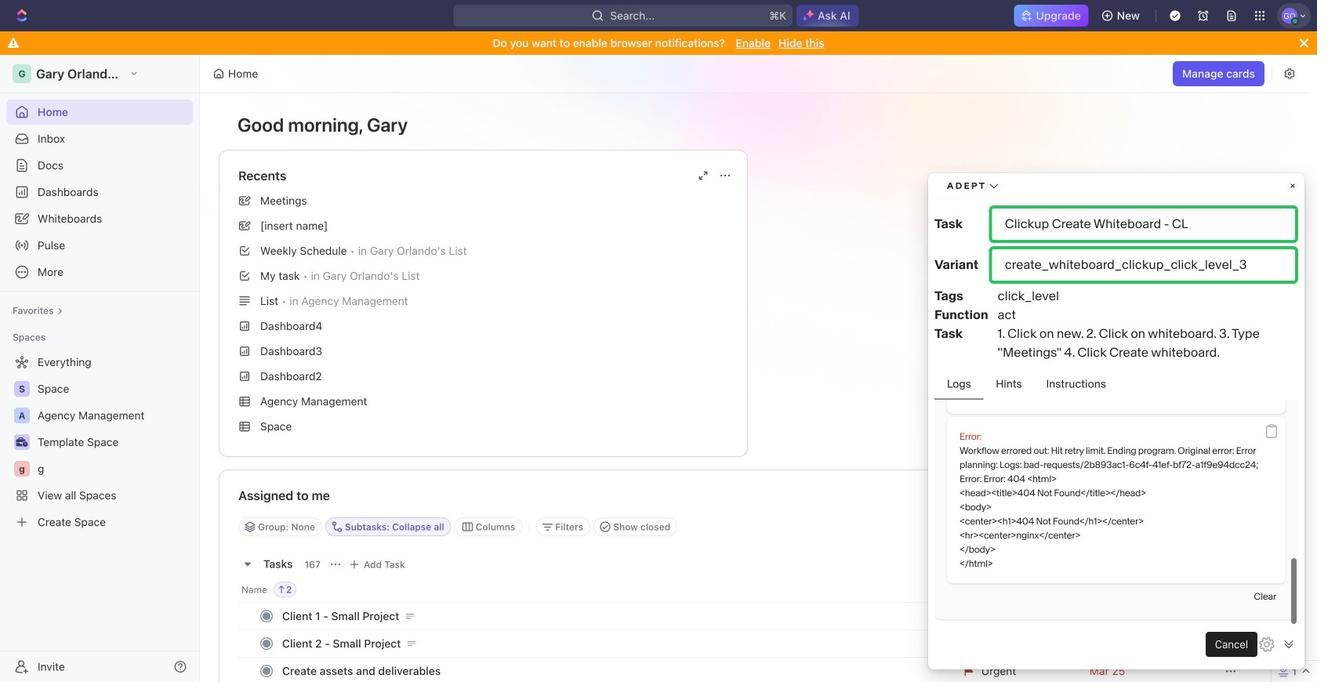Task type: vqa. For each thing, say whether or not it's contained in the screenshot.
Sidebar navigation
yes



Task type: describe. For each thing, give the bounding box(es) containing it.
business time image
[[16, 438, 28, 447]]

Search tasks... text field
[[1048, 515, 1205, 539]]

space, , element
[[14, 381, 30, 397]]

sidebar navigation
[[0, 55, 203, 682]]

g, , element
[[14, 461, 30, 477]]



Task type: locate. For each thing, give the bounding box(es) containing it.
tree
[[6, 350, 193, 535]]

gary orlando's workspace, , element
[[13, 64, 31, 83]]

agency management, , element
[[14, 408, 30, 423]]

tree inside sidebar navigation
[[6, 350, 193, 535]]



